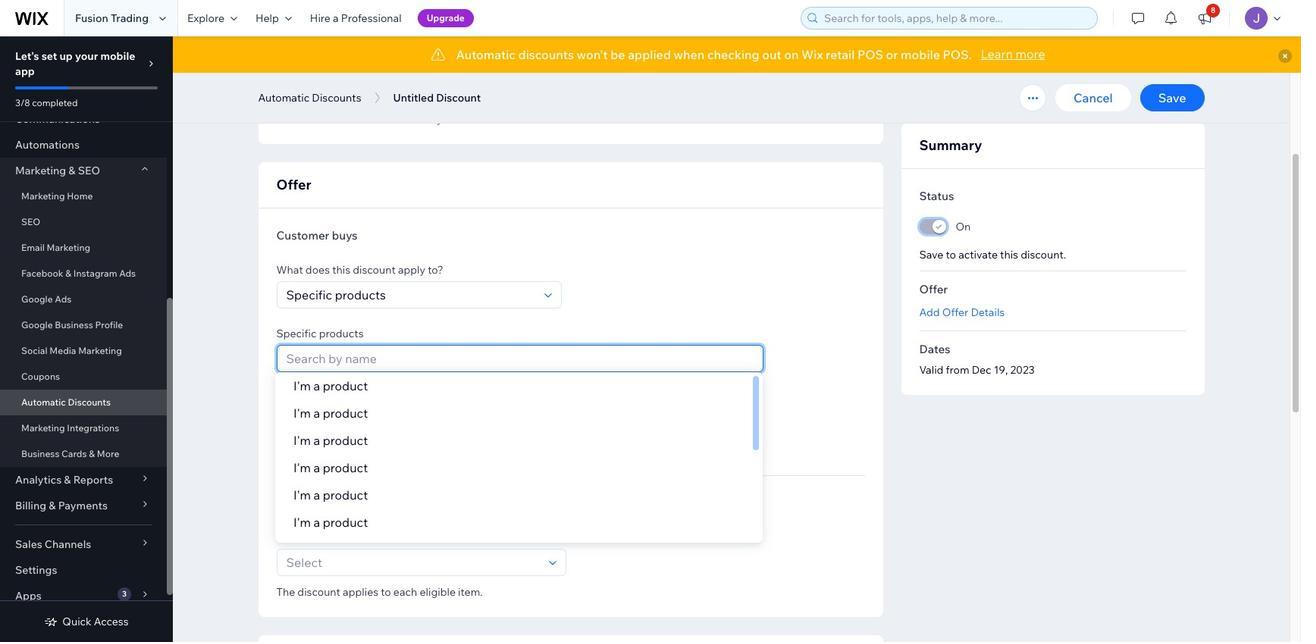 Task type: locate. For each thing, give the bounding box(es) containing it.
i'm
[[293, 378, 311, 394], [293, 406, 311, 421], [293, 433, 311, 448], [293, 460, 311, 475], [293, 488, 311, 503], [293, 515, 311, 530], [293, 542, 311, 557]]

4 i'm a product from the top
[[293, 460, 368, 475]]

minimum inside minimum order subtotal checkbox
[[298, 439, 351, 454]]

Search for tools, apps, help & more... field
[[820, 8, 1093, 29]]

select field up each
[[282, 550, 544, 576]]

1 product from the top
[[323, 378, 368, 394]]

communications button
[[0, 106, 167, 132]]

0 horizontal spatial to
[[381, 585, 391, 599]]

to left 'activate'
[[946, 248, 956, 262]]

discounts up integrations
[[68, 397, 111, 408]]

marketing home link
[[0, 183, 167, 209]]

0 horizontal spatial seo
[[21, 216, 40, 227]]

applies
[[343, 585, 378, 599]]

reports
[[73, 473, 113, 487]]

1 vertical spatial discounts
[[68, 397, 111, 408]]

0 horizontal spatial save
[[919, 248, 944, 262]]

1 horizontal spatial ads
[[119, 268, 136, 279]]

2 horizontal spatial automatic
[[456, 47, 516, 62]]

of
[[403, 410, 415, 425]]

0 vertical spatial this
[[371, 112, 389, 126]]

marketing integrations
[[21, 422, 119, 434]]

0 vertical spatial customer
[[276, 228, 329, 243]]

0 vertical spatial save
[[1158, 90, 1186, 105]]

0 vertical spatial discount
[[353, 263, 396, 277]]

customer up does
[[276, 228, 329, 243]]

2 select field from the top
[[282, 550, 544, 576]]

seo
[[78, 164, 100, 177], [21, 216, 40, 227]]

automatic inside button
[[258, 91, 310, 105]]

0 vertical spatial minimum
[[298, 410, 351, 425]]

1 vertical spatial to
[[381, 585, 391, 599]]

billing
[[15, 499, 46, 513]]

& right billing
[[49, 499, 56, 513]]

customers
[[276, 112, 331, 126]]

1 horizontal spatial discounts
[[312, 91, 361, 105]]

offer up 'add'
[[919, 282, 948, 296]]

0 horizontal spatial your
[[75, 49, 98, 63]]

customer up "is"
[[276, 496, 329, 510]]

Select field
[[282, 282, 539, 308], [282, 550, 544, 576]]

business
[[55, 319, 93, 331], [21, 448, 59, 459]]

be
[[611, 47, 625, 62]]

1 vertical spatial select field
[[282, 550, 544, 576]]

1 vertical spatial automatic discounts
[[21, 397, 111, 408]]

mobile right or
[[901, 47, 940, 62]]

0 vertical spatial google
[[21, 293, 53, 305]]

google business profile
[[21, 319, 123, 331]]

2 horizontal spatial this
[[1000, 248, 1018, 262]]

professional
[[341, 11, 402, 25]]

this right 'activate'
[[1000, 248, 1018, 262]]

product up discount?
[[323, 488, 368, 503]]

subtotal
[[387, 439, 433, 454]]

alert containing learn more
[[173, 36, 1301, 73]]

google for google business profile
[[21, 319, 53, 331]]

2 customer from the top
[[276, 496, 329, 510]]

wix
[[801, 47, 823, 62]]

1 horizontal spatial this
[[371, 112, 389, 126]]

marketing down marketing & seo
[[21, 190, 65, 202]]

your left site.
[[437, 112, 459, 126]]

this right see
[[371, 112, 389, 126]]

Search by name field
[[282, 346, 758, 372]]

save inside button
[[1158, 90, 1186, 105]]

1 vertical spatial customer
[[276, 496, 329, 510]]

to
[[946, 248, 956, 262], [381, 585, 391, 599]]

1 what from the top
[[276, 263, 303, 277]]

product right "is"
[[323, 542, 368, 557]]

automatic inside sidebar element
[[21, 397, 66, 408]]

home
[[67, 190, 93, 202]]

automatic up "customers"
[[258, 91, 310, 105]]

discount
[[353, 263, 396, 277], [297, 585, 340, 599]]

name
[[392, 112, 419, 126]]

1 horizontal spatial discount
[[353, 263, 396, 277]]

1 vertical spatial what
[[276, 531, 303, 544]]

more
[[1016, 46, 1045, 61]]

5 i'm from the top
[[293, 488, 311, 503]]

a
[[333, 11, 339, 25], [313, 378, 320, 394], [313, 406, 320, 421], [313, 433, 320, 448], [313, 460, 320, 475], [313, 488, 320, 503], [313, 515, 320, 530], [313, 542, 320, 557]]

2 google from the top
[[21, 319, 53, 331]]

& up home
[[68, 164, 75, 177]]

marketing for &
[[15, 164, 66, 177]]

product right the there
[[323, 378, 368, 394]]

product down minimum order subtotal checkbox
[[323, 460, 368, 475]]

0 vertical spatial ads
[[119, 268, 136, 279]]

your inside let's set up your mobile app
[[75, 49, 98, 63]]

5 product from the top
[[323, 488, 368, 503]]

0 vertical spatial automatic discounts
[[258, 91, 361, 105]]

status
[[919, 189, 954, 203]]

discounts for automatic discounts button
[[312, 91, 361, 105]]

cancel button
[[1055, 84, 1131, 111]]

learn more
[[981, 46, 1045, 61]]

1 i'm a product from the top
[[293, 378, 368, 394]]

0 vertical spatial your
[[75, 49, 98, 63]]

1 select field from the top
[[282, 282, 539, 308]]

hire a professional
[[310, 11, 402, 25]]

the
[[276, 585, 295, 599]]

from
[[946, 363, 969, 377]]

will
[[333, 112, 349, 126]]

email
[[21, 242, 45, 253]]

ads up the "google business profile"
[[55, 293, 71, 305]]

0 vertical spatial automatic
[[456, 47, 516, 62]]

2 vertical spatial automatic
[[21, 397, 66, 408]]

& inside popup button
[[68, 164, 75, 177]]

business up analytics
[[21, 448, 59, 459]]

business up social media marketing
[[55, 319, 93, 331]]

requirements?
[[345, 390, 417, 404]]

payments
[[58, 499, 108, 513]]

settings link
[[0, 557, 167, 583]]

2 minimum from the top
[[298, 439, 351, 454]]

minimum down any
[[298, 410, 351, 425]]

& left reports
[[64, 473, 71, 487]]

more
[[97, 448, 119, 459]]

1 vertical spatial this
[[1000, 248, 1018, 262]]

hire
[[310, 11, 331, 25]]

product down minimum quantity of items option
[[323, 433, 368, 448]]

automatic for automatic discounts button
[[258, 91, 310, 105]]

&
[[68, 164, 75, 177], [65, 268, 71, 279], [89, 448, 95, 459], [64, 473, 71, 487], [49, 499, 56, 513]]

1 horizontal spatial your
[[437, 112, 459, 126]]

summary
[[919, 136, 982, 154]]

specific products
[[276, 327, 364, 340]]

1 vertical spatial automatic
[[258, 91, 310, 105]]

google up social
[[21, 319, 53, 331]]

automations link
[[0, 132, 167, 158]]

minimum left the order
[[298, 439, 351, 454]]

offer up customer buys in the left top of the page
[[276, 176, 311, 193]]

automatic discounts inside button
[[258, 91, 361, 105]]

seo down automations link
[[78, 164, 100, 177]]

0 vertical spatial what
[[276, 263, 303, 277]]

2 i'm from the top
[[293, 406, 311, 421]]

0 vertical spatial select field
[[282, 282, 539, 308]]

2 vertical spatial offer
[[942, 306, 968, 319]]

any
[[325, 390, 342, 404]]

applied
[[628, 47, 671, 62]]

marketing down profile
[[78, 345, 122, 356]]

what left "is"
[[276, 531, 303, 544]]

1 vertical spatial minimum
[[298, 439, 351, 454]]

seo up email
[[21, 216, 40, 227]]

& for instagram
[[65, 268, 71, 279]]

mobile down fusion trading
[[100, 49, 135, 63]]

minimum for minimum order subtotal
[[298, 439, 351, 454]]

dates
[[919, 342, 950, 356]]

google
[[21, 293, 53, 305], [21, 319, 53, 331]]

this right does
[[332, 263, 350, 277]]

0 horizontal spatial on
[[422, 112, 434, 126]]

0 vertical spatial to
[[946, 248, 956, 262]]

analytics
[[15, 473, 62, 487]]

product down are there any requirements?
[[323, 406, 368, 421]]

3 i'm a product from the top
[[293, 433, 368, 448]]

or
[[886, 47, 898, 62]]

marketing inside popup button
[[15, 164, 66, 177]]

2 i'm a product from the top
[[293, 406, 368, 421]]

0 vertical spatial on
[[784, 47, 799, 62]]

automatic discounts for automatic discounts link at the bottom
[[21, 397, 111, 408]]

set
[[41, 49, 57, 63]]

automatic down coupons
[[21, 397, 66, 408]]

your right the up
[[75, 49, 98, 63]]

what for what is the discount?
[[276, 531, 303, 544]]

automatic discounts up marketing integrations
[[21, 397, 111, 408]]

0 vertical spatial seo
[[78, 164, 100, 177]]

billing & payments
[[15, 499, 108, 513]]

settings
[[15, 563, 57, 577]]

0 vertical spatial discounts
[[312, 91, 361, 105]]

discounts up will
[[312, 91, 361, 105]]

details
[[971, 306, 1005, 319]]

automatic discounts up "customers"
[[258, 91, 361, 105]]

quick access button
[[44, 615, 129, 629]]

marketing up business cards & more
[[21, 422, 65, 434]]

e.g., Summer Sale field
[[282, 77, 561, 102]]

there
[[296, 390, 322, 404]]

minimum inside minimum quantity of items option
[[298, 410, 351, 425]]

to left each
[[381, 585, 391, 599]]

0 horizontal spatial mobile
[[100, 49, 135, 63]]

on right name
[[422, 112, 434, 126]]

items
[[417, 410, 449, 425]]

discounts inside sidebar element
[[68, 397, 111, 408]]

1 vertical spatial seo
[[21, 216, 40, 227]]

discount right the
[[297, 585, 340, 599]]

automatic discounts button
[[251, 86, 369, 109]]

1 horizontal spatial seo
[[78, 164, 100, 177]]

fusion
[[75, 11, 108, 25]]

1 google from the top
[[21, 293, 53, 305]]

hire a professional link
[[301, 0, 411, 36]]

offer right 'add'
[[942, 306, 968, 319]]

sales channels button
[[0, 532, 167, 557]]

1 customer from the top
[[276, 228, 329, 243]]

retail
[[826, 47, 855, 62]]

automations
[[15, 138, 80, 152]]

discounts
[[312, 91, 361, 105], [68, 397, 111, 408]]

0 vertical spatial business
[[55, 319, 93, 331]]

0 horizontal spatial discount
[[297, 585, 340, 599]]

select field for discount?
[[282, 550, 544, 576]]

product down gets
[[323, 515, 368, 530]]

1 vertical spatial save
[[919, 248, 944, 262]]

when
[[674, 47, 705, 62]]

quantity
[[353, 410, 401, 425]]

media
[[49, 345, 76, 356]]

1 horizontal spatial automatic
[[258, 91, 310, 105]]

1 horizontal spatial automatic discounts
[[258, 91, 361, 105]]

0 horizontal spatial automatic discounts
[[21, 397, 111, 408]]

select field down apply
[[282, 282, 539, 308]]

marketing
[[15, 164, 66, 177], [21, 190, 65, 202], [47, 242, 90, 253], [78, 345, 122, 356], [21, 422, 65, 434]]

3/8 completed
[[15, 97, 78, 108]]

save for save to activate this discount.
[[919, 248, 944, 262]]

what for what does this discount apply to?
[[276, 263, 303, 277]]

automatic discounts inside sidebar element
[[21, 397, 111, 408]]

0 horizontal spatial discounts
[[68, 397, 111, 408]]

save to activate this discount.
[[919, 248, 1066, 262]]

marketing integrations link
[[0, 415, 167, 441]]

social
[[21, 345, 47, 356]]

discounts inside button
[[312, 91, 361, 105]]

google down facebook at top left
[[21, 293, 53, 305]]

on right out at the right
[[784, 47, 799, 62]]

let's
[[15, 49, 39, 63]]

discount left apply
[[353, 263, 396, 277]]

valid
[[919, 363, 944, 377]]

4 product from the top
[[323, 460, 368, 475]]

1 vertical spatial ads
[[55, 293, 71, 305]]

out
[[762, 47, 781, 62]]

eligible
[[420, 585, 456, 599]]

automatic up the discount
[[456, 47, 516, 62]]

ads right instagram
[[119, 268, 136, 279]]

alert
[[173, 36, 1301, 73]]

explore
[[187, 11, 224, 25]]

marketing down automations
[[15, 164, 66, 177]]

1 minimum from the top
[[298, 410, 351, 425]]

1 vertical spatial google
[[21, 319, 53, 331]]

0 horizontal spatial this
[[332, 263, 350, 277]]

help
[[255, 11, 279, 25]]

3/8
[[15, 97, 30, 108]]

see
[[351, 112, 369, 126]]

the discount applies to each eligible item.
[[276, 585, 483, 599]]

0 horizontal spatial automatic
[[21, 397, 66, 408]]

profile
[[95, 319, 123, 331]]

1 horizontal spatial save
[[1158, 90, 1186, 105]]

dec
[[972, 363, 991, 377]]

1 vertical spatial your
[[437, 112, 459, 126]]

what left does
[[276, 263, 303, 277]]

save for save
[[1158, 90, 1186, 105]]

2 what from the top
[[276, 531, 303, 544]]

& right facebook at top left
[[65, 268, 71, 279]]

seo inside marketing & seo popup button
[[78, 164, 100, 177]]

pos
[[857, 47, 883, 62]]

untitled discount button
[[386, 86, 488, 109]]



Task type: describe. For each thing, give the bounding box(es) containing it.
marketing & seo
[[15, 164, 100, 177]]

customers will see this name on your site.
[[276, 112, 481, 126]]

apply
[[398, 263, 425, 277]]

billing & payments button
[[0, 493, 167, 519]]

email marketing link
[[0, 235, 167, 261]]

help button
[[246, 0, 301, 36]]

dates valid from dec 19, 2023
[[919, 342, 1035, 377]]

discounts for automatic discounts link at the bottom
[[68, 397, 111, 408]]

discount
[[436, 91, 481, 105]]

up
[[60, 49, 73, 63]]

learn more link
[[981, 45, 1045, 63]]

cards
[[61, 448, 87, 459]]

6 product from the top
[[323, 515, 368, 530]]

4 i'm from the top
[[293, 460, 311, 475]]

Minimum quantity of items checkbox
[[276, 409, 467, 428]]

on
[[956, 220, 971, 234]]

order
[[353, 439, 384, 454]]

automatic for automatic discounts link at the bottom
[[21, 397, 66, 408]]

products
[[319, 327, 364, 340]]

automatic discounts won't be applied when checking out on wix retail pos or mobile pos.
[[456, 47, 972, 62]]

automatic discounts link
[[0, 390, 167, 415]]

marketing for integrations
[[21, 422, 65, 434]]

access
[[94, 615, 129, 629]]

to?
[[428, 263, 443, 277]]

analytics & reports
[[15, 473, 113, 487]]

activate
[[958, 248, 998, 262]]

automatic discounts for automatic discounts button
[[258, 91, 361, 105]]

0 horizontal spatial ads
[[55, 293, 71, 305]]

save button
[[1140, 84, 1204, 111]]

facebook & instagram ads
[[21, 268, 136, 279]]

specific
[[276, 327, 317, 340]]

8
[[1211, 5, 1216, 15]]

is
[[305, 531, 313, 544]]

let's set up your mobile app
[[15, 49, 135, 78]]

mobile inside let's set up your mobile app
[[100, 49, 135, 63]]

gets
[[332, 496, 356, 510]]

fusion trading
[[75, 11, 149, 25]]

Minimum order subtotal checkbox
[[276, 438, 451, 457]]

google for google ads
[[21, 293, 53, 305]]

marketing up facebook & instagram ads
[[47, 242, 90, 253]]

buys
[[332, 228, 358, 243]]

social media marketing link
[[0, 338, 167, 364]]

& for payments
[[49, 499, 56, 513]]

cancel
[[1074, 90, 1113, 105]]

app
[[15, 64, 35, 78]]

& for reports
[[64, 473, 71, 487]]

2 product from the top
[[323, 406, 368, 421]]

add
[[919, 306, 940, 319]]

site.
[[461, 112, 481, 126]]

0 vertical spatial offer
[[276, 176, 311, 193]]

1 i'm from the top
[[293, 378, 311, 394]]

2 vertical spatial this
[[332, 263, 350, 277]]

sidebar element
[[0, 0, 173, 642]]

untitled discount
[[393, 91, 481, 105]]

checking
[[707, 47, 759, 62]]

business cards & more link
[[0, 441, 167, 467]]

5 i'm a product from the top
[[293, 488, 368, 503]]

1 vertical spatial offer
[[919, 282, 948, 296]]

3 i'm from the top
[[293, 433, 311, 448]]

6 i'm from the top
[[293, 515, 311, 530]]

minimum for minimum quantity of items
[[298, 410, 351, 425]]

discount?
[[334, 531, 383, 544]]

& for seo
[[68, 164, 75, 177]]

seo link
[[0, 209, 167, 235]]

quick access
[[62, 615, 129, 629]]

upgrade
[[427, 12, 465, 24]]

3 product from the top
[[323, 433, 368, 448]]

customer for customer gets
[[276, 496, 329, 510]]

1 horizontal spatial to
[[946, 248, 956, 262]]

apps
[[15, 589, 42, 603]]

the
[[316, 531, 332, 544]]

pos.
[[943, 47, 972, 62]]

quick
[[62, 615, 91, 629]]

untitled
[[393, 91, 434, 105]]

google ads
[[21, 293, 71, 305]]

discounts
[[518, 47, 574, 62]]

customer buys
[[276, 228, 358, 243]]

add offer details
[[919, 306, 1005, 319]]

1 horizontal spatial on
[[784, 47, 799, 62]]

email marketing
[[21, 242, 90, 253]]

1 vertical spatial business
[[21, 448, 59, 459]]

7 i'm a product from the top
[[293, 542, 368, 557]]

seo inside seo link
[[21, 216, 40, 227]]

3
[[122, 589, 127, 599]]

each
[[393, 585, 417, 599]]

1 vertical spatial discount
[[297, 585, 340, 599]]

marketing & seo button
[[0, 158, 167, 183]]

customer gets
[[276, 496, 356, 510]]

7 i'm from the top
[[293, 542, 311, 557]]

1 vertical spatial on
[[422, 112, 434, 126]]

sales
[[15, 538, 42, 551]]

business cards & more
[[21, 448, 119, 459]]

7 product from the top
[[323, 542, 368, 557]]

automatic inside alert
[[456, 47, 516, 62]]

upgrade button
[[417, 9, 474, 27]]

select field for discount
[[282, 282, 539, 308]]

coupons link
[[0, 364, 167, 390]]

this for activate
[[1000, 248, 1018, 262]]

1 horizontal spatial mobile
[[901, 47, 940, 62]]

6 i'm a product from the top
[[293, 515, 368, 530]]

minimum quantity of items
[[298, 410, 449, 425]]

& left more
[[89, 448, 95, 459]]

this for see
[[371, 112, 389, 126]]

are there any requirements?
[[276, 390, 417, 404]]

marketing for home
[[21, 190, 65, 202]]

instagram
[[73, 268, 117, 279]]

customer for customer buys
[[276, 228, 329, 243]]

integrations
[[67, 422, 119, 434]]

minimum order subtotal
[[298, 439, 433, 454]]

learn
[[981, 46, 1013, 61]]

won't
[[577, 47, 608, 62]]



Task type: vqa. For each thing, say whether or not it's contained in the screenshot.
Price:
no



